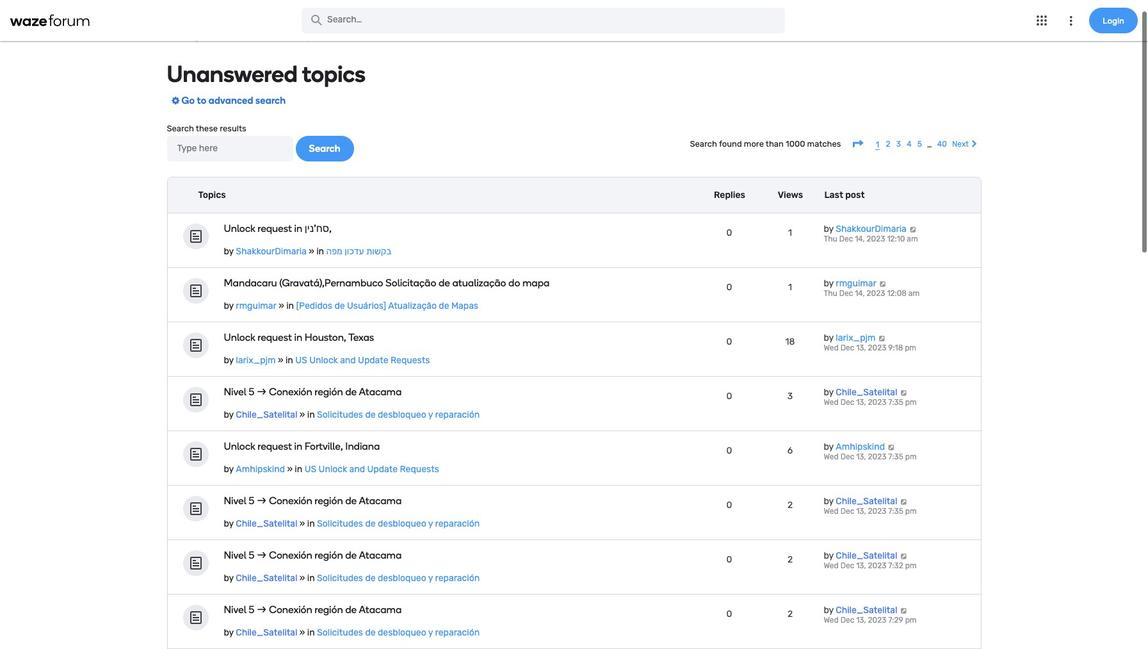 Task type: describe. For each thing, give the bounding box(es) containing it.
by rmguimar
[[824, 278, 877, 289]]

- for nivel 5 -> conexión región de atacama link corresponding to 2nd solicitudes de desbloqueo y reparación link from the top of the unanswered topics main content
[[257, 495, 262, 507]]

us for houston,
[[296, 355, 307, 366]]

rmguimar for by rmguimar » in [pedidos de usuários] atualização de mapas
[[236, 301, 277, 312]]

Search these results search field
[[167, 124, 357, 162]]

rmguimar for by rmguimar
[[836, 278, 877, 289]]

4 13, from the top
[[857, 507, 867, 516]]

unlock request in fortville, indiana link
[[224, 440, 609, 453]]

rmguimar link for by rmguimar » in [pedidos de usuários] atualização de mapas
[[236, 301, 277, 312]]

pm for 7:32's go to last post image
[[906, 562, 917, 571]]

4 solicitudes de desbloqueo y reparación link from the top
[[317, 628, 480, 638]]

(gravatá),pernambuco
[[279, 277, 384, 289]]

0 vertical spatial unanswered topics
[[251, 33, 322, 42]]

search link
[[216, 29, 241, 46]]

mandacaru (gravatá),pernambuco solicitação de atualização do mapa link
[[224, 277, 609, 289]]

by shakkourdimaria
[[824, 224, 907, 235]]

1000
[[786, 139, 806, 148]]

wed dec 13, 2023 9:18 pm
[[824, 344, 917, 353]]

3 y from the top
[[429, 573, 433, 584]]

shakkourdimaria for by shakkourdimaria
[[836, 224, 907, 235]]

last
[[825, 190, 844, 200]]

4 solicitudes from the top
[[317, 628, 363, 638]]

3 wed from the top
[[824, 453, 839, 462]]

larix_pjm link for by larix_pjm » in us unlock and update requests
[[236, 355, 276, 366]]

12:10
[[888, 235, 906, 244]]

in for 2nd solicitudes de desbloqueo y reparación link from the top of the unanswered topics main content
[[307, 519, 315, 530]]

2 13, from the top
[[857, 398, 867, 407]]

6 wed from the top
[[824, 616, 839, 625]]

go to last post image for 7:32
[[900, 553, 908, 560]]

2 for wed dec 13, 2023 7:29 pm
[[788, 609, 793, 620]]

rmguimar link for by rmguimar
[[836, 278, 877, 289]]

go to last post image up 7:29
[[900, 608, 908, 614]]

wed dec 13, 2023 7:35 pm for 3
[[824, 398, 917, 407]]

search these results
[[167, 124, 247, 134]]

topics
[[198, 190, 226, 200]]

40 button
[[937, 139, 948, 150]]

1 solicitudes from the top
[[317, 410, 363, 421]]

40
[[938, 140, 948, 148]]

3 0 from the top
[[727, 337, 733, 348]]

reparación for 4th solicitudes de desbloqueo y reparación link from the top of the unanswered topics main content
[[435, 628, 480, 638]]

» for [pedidos de usuários] atualização de mapas link
[[279, 301, 284, 312]]

request for סח'נין,
[[258, 223, 292, 235]]

thu for unlock request in סח'נין,
[[824, 235, 838, 244]]

desbloqueo for 4th solicitudes de desbloqueo y reparación link from the top of the unanswered topics main content
[[378, 628, 427, 638]]

thu dec 14, 2023 12:10 am
[[824, 235, 919, 244]]

next
[[953, 139, 970, 148]]

by larix_pjm
[[824, 333, 876, 344]]

main page
[[167, 33, 203, 42]]

2 y from the top
[[429, 519, 433, 530]]

3 solicitudes de desbloqueo y reparación link from the top
[[317, 573, 480, 584]]

3 solicitudes from the top
[[317, 573, 363, 584]]

pm for go to last post icon below 9:18
[[906, 398, 917, 407]]

by amhipskind » in us unlock and update requests
[[224, 464, 439, 475]]

last post
[[825, 190, 865, 200]]

6
[[788, 446, 793, 456]]

4 y from the top
[[429, 628, 433, 638]]

[pedidos de usuários] atualização de mapas link
[[296, 301, 479, 312]]

2 0 from the top
[[727, 282, 733, 293]]

desbloqueo for fourth solicitudes de desbloqueo y reparación link from the bottom
[[378, 410, 427, 421]]

solicitação
[[386, 277, 437, 289]]

views
[[778, 190, 804, 200]]

wed dec 13, 2023 7:35 pm for 2
[[824, 507, 917, 516]]

בקשות
[[367, 246, 392, 257]]

go to last post image for 9:18
[[879, 335, 887, 342]]

found
[[720, 139, 742, 148]]

fortville,
[[305, 440, 343, 453]]

do
[[509, 277, 521, 289]]

than
[[766, 139, 784, 148]]

mandacaru (gravatá),pernambuco solicitação de atualização do mapa
[[224, 277, 550, 289]]

4 wed from the top
[[824, 507, 839, 516]]

conexión for fourth solicitudes de desbloqueo y reparación link from the bottom
[[269, 386, 313, 398]]

main page link
[[167, 29, 203, 46]]

» for fourth solicitudes de desbloqueo y reparación link from the bottom
[[300, 410, 305, 421]]

8 0 from the top
[[727, 609, 733, 620]]

0 vertical spatial 1
[[876, 139, 880, 149]]

amhipskind link for by amhipskind
[[836, 442, 886, 453]]

5 inside 2 3 4 5 … 40
[[918, 140, 923, 148]]

atacama for 2nd solicitudes de desbloqueo y reparación link from the bottom
[[359, 549, 402, 562]]

page
[[186, 33, 203, 42]]

2 inside 2 3 4 5 … 40
[[887, 140, 891, 148]]

search for search found more than 1000 matches
[[690, 139, 718, 148]]

usuários]
[[347, 301, 386, 312]]

go to last post image for 7:35
[[900, 499, 908, 505]]

- for nivel 5 -> conexión región de atacama link associated with 4th solicitudes de desbloqueo y reparación link from the top of the unanswered topics main content
[[257, 604, 262, 616]]

pm for 7:35 go to last post image
[[906, 507, 917, 516]]

us unlock and update requests link for unlock request in houston, texas
[[296, 355, 430, 366]]

am for mandacaru (gravatá),pernambuco solicitação de atualização do mapa
[[909, 289, 920, 298]]

go to last post image for unlock request in fortville, indiana link
[[888, 444, 896, 451]]

request for fortville,
[[258, 440, 292, 453]]

atualização
[[453, 277, 507, 289]]

unlock request in houston, texas
[[224, 332, 374, 344]]

pm for go to last post icon above 7:29
[[906, 616, 917, 625]]

in for [pedidos de usuários] atualização de mapas link
[[287, 301, 294, 312]]

by amhipskind
[[824, 442, 886, 453]]

6 0 from the top
[[727, 500, 733, 511]]

search found more than 1000 matches
[[690, 139, 844, 148]]

0 vertical spatial unanswered
[[253, 33, 298, 42]]

4 by chile_satelital from the top
[[824, 605, 898, 616]]

1 for unlock request in סח'נין,
[[789, 228, 793, 239]]

5 0 from the top
[[727, 446, 733, 456]]

> for 2nd solicitudes de desbloqueo y reparación link from the top of the unanswered topics main content
[[262, 495, 267, 507]]

2023 for go to last post icon related to unlock request in סח'נין, link
[[867, 235, 886, 244]]

2 button
[[886, 139, 892, 150]]

nivel 5 -> conexión región de atacama for 4th solicitudes de desbloqueo y reparación link from the top of the unanswered topics main content
[[224, 604, 402, 616]]

nivel 5 -> conexión región de atacama link for 4th solicitudes de desbloqueo y reparación link from the top of the unanswered topics main content
[[224, 604, 609, 616]]

unlock request in houston, texas link
[[224, 332, 609, 344]]

2 for wed dec 13, 2023 7:32 pm
[[788, 555, 793, 565]]

desbloqueo for 2nd solicitudes de desbloqueo y reparación link from the bottom
[[378, 573, 427, 584]]

2 región from the top
[[315, 495, 343, 507]]

us unlock and update requests link for unlock request in fortville, indiana
[[305, 464, 439, 475]]

by chile_satelital » in solicitudes de desbloqueo y reparación for 4th solicitudes de desbloqueo y reparación link from the top of the unanswered topics main content
[[224, 628, 480, 638]]

requests for unlock request in fortville, indiana
[[400, 464, 439, 475]]

> for 2nd solicitudes de desbloqueo y reparación link from the bottom
[[262, 549, 267, 562]]

search for search these results
[[167, 124, 194, 134]]

18
[[786, 337, 795, 348]]

amhipskind for by amhipskind
[[836, 442, 886, 453]]

thu dec 14, 2023 12:08 am
[[824, 289, 920, 298]]

7 0 from the top
[[727, 555, 733, 565]]

in for 4th solicitudes de desbloqueo y reparación link from the top of the unanswered topics main content
[[307, 628, 315, 638]]

…
[[928, 140, 933, 149]]

dec for go to last post icon above 7:29
[[841, 616, 855, 625]]

unlock request in סח'נין,
[[224, 223, 332, 235]]

by rmguimar » in [pedidos de usuários] atualização de mapas
[[224, 301, 479, 312]]

wed dec 13, 2023 7:29 pm
[[824, 616, 917, 625]]

in for the בקשות עדכון מפה link
[[317, 246, 324, 257]]

4 región from the top
[[315, 604, 343, 616]]

nivel 5 -> conexión región de atacama link for 2nd solicitudes de desbloqueo y reparación link from the bottom
[[224, 549, 609, 562]]

9:18
[[889, 344, 904, 353]]

7:32
[[889, 562, 904, 571]]

nivel 5 -> conexión región de atacama for fourth solicitudes de desbloqueo y reparación link from the bottom
[[224, 386, 402, 398]]

7:35 for 6
[[889, 453, 904, 462]]

0 vertical spatial topics
[[300, 33, 322, 42]]

2023 for 7:32's go to last post image
[[869, 562, 887, 571]]

main
[[167, 33, 184, 42]]

by chile_satelital » in solicitudes de desbloqueo y reparación for 2nd solicitudes de desbloqueo y reparación link from the bottom
[[224, 573, 480, 584]]

6 13, from the top
[[857, 616, 867, 625]]

mapa
[[523, 277, 550, 289]]

1 vertical spatial 3
[[788, 391, 793, 402]]

2 solicitudes de desbloqueo y reparación link from the top
[[317, 519, 480, 530]]

nivel 5 -> conexión región de atacama for 2nd solicitudes de desbloqueo y reparación link from the top of the unanswered topics main content
[[224, 495, 402, 507]]



Task type: locate. For each thing, give the bounding box(es) containing it.
amhipskind
[[836, 442, 886, 453], [236, 464, 285, 475]]

us unlock and update requests link
[[296, 355, 430, 366], [305, 464, 439, 475]]

in
[[294, 223, 303, 235], [317, 246, 324, 257], [287, 301, 294, 312], [294, 332, 303, 344], [286, 355, 293, 366], [307, 410, 315, 421], [294, 440, 303, 453], [295, 464, 303, 475], [307, 519, 315, 530], [307, 573, 315, 584], [307, 628, 315, 638]]

larix_pjm for by larix_pjm » in us unlock and update requests
[[236, 355, 276, 366]]

desbloqueo for 2nd solicitudes de desbloqueo y reparación link from the top of the unanswered topics main content
[[378, 519, 427, 530]]

1 vertical spatial us unlock and update requests link
[[305, 464, 439, 475]]

2 vertical spatial 7:35
[[889, 507, 904, 516]]

0 horizontal spatial shakkourdimaria link
[[236, 246, 307, 257]]

2023 for 9:18 go to last post image
[[869, 344, 887, 353]]

1 vertical spatial unanswered
[[167, 60, 298, 88]]

requests down unlock request in fortville, indiana link
[[400, 464, 439, 475]]

unanswered topics inside unanswered topics main content
[[167, 60, 366, 88]]

indiana
[[346, 440, 380, 453]]

2
[[887, 140, 891, 148], [788, 500, 793, 511], [788, 555, 793, 565], [788, 609, 793, 620]]

in for unlock request in houston, texas us unlock and update requests link
[[286, 355, 293, 366]]

5 for 2nd solicitudes de desbloqueo y reparación link from the bottom
[[249, 549, 255, 562]]

wed dec 13, 2023 7:32 pm
[[824, 562, 917, 571]]

1 desbloqueo from the top
[[378, 410, 427, 421]]

2 > from the top
[[262, 495, 267, 507]]

3 by chile_satelital » in solicitudes de desbloqueo y reparación from the top
[[224, 573, 480, 584]]

4 atacama from the top
[[359, 604, 402, 616]]

0 horizontal spatial 3
[[788, 391, 793, 402]]

dec for go to last post icon related to unlock request in סח'נין, link
[[840, 235, 854, 244]]

unlock for unlock request in houston, texas
[[224, 332, 255, 344]]

0 vertical spatial us unlock and update requests link
[[296, 355, 430, 366]]

» for 4th solicitudes de desbloqueo y reparación link from the top of the unanswered topics main content
[[300, 628, 305, 638]]

in for 2nd solicitudes de desbloqueo y reparación link from the bottom
[[307, 573, 315, 584]]

0 vertical spatial amhipskind link
[[836, 442, 886, 453]]

request left the fortville,
[[258, 440, 292, 453]]

3 nivel 5 -> conexión región de atacama link from the top
[[224, 549, 609, 562]]

dec right 6
[[841, 453, 855, 462]]

» for unlock request in houston, texas us unlock and update requests link
[[278, 355, 284, 366]]

0 vertical spatial search
[[216, 33, 241, 42]]

3 request from the top
[[258, 440, 292, 453]]

go to last post image
[[879, 335, 887, 342], [900, 499, 908, 505], [900, 553, 908, 560]]

3 nivel 5 -> conexión región de atacama from the top
[[224, 549, 402, 562]]

1 horizontal spatial shakkourdimaria link
[[836, 224, 907, 235]]

larix_pjm left 9:18
[[836, 333, 876, 344]]

dec up by amhipskind at the bottom
[[841, 398, 855, 407]]

more
[[744, 139, 764, 148]]

nivel 5 -> conexión región de atacama link for fourth solicitudes de desbloqueo y reparación link from the bottom
[[224, 386, 609, 398]]

2 thu from the top
[[824, 289, 838, 298]]

0 horizontal spatial larix_pjm link
[[236, 355, 276, 366]]

1 región from the top
[[315, 386, 343, 398]]

1 vertical spatial shakkourdimaria
[[236, 246, 307, 257]]

nivel
[[224, 386, 247, 398], [224, 495, 247, 507], [224, 549, 247, 562], [224, 604, 247, 616]]

[pedidos
[[296, 301, 333, 312]]

5 for fourth solicitudes de desbloqueo y reparación link from the bottom
[[249, 386, 255, 398]]

amhipskind for by amhipskind » in us unlock and update requests
[[236, 464, 285, 475]]

dec
[[840, 235, 854, 244], [840, 289, 854, 298], [841, 344, 855, 353], [841, 398, 855, 407], [841, 453, 855, 462], [841, 507, 855, 516], [841, 562, 855, 571], [841, 616, 855, 625]]

shakkourdimaria
[[836, 224, 907, 235], [236, 246, 307, 257]]

1 7:35 from the top
[[889, 398, 904, 407]]

by chile_satelital » in solicitudes de desbloqueo y reparación for fourth solicitudes de desbloqueo y reparación link from the bottom
[[224, 410, 480, 421]]

7:29
[[889, 616, 904, 625]]

update for unlock request in houston, texas
[[358, 355, 389, 366]]

1 vertical spatial 14,
[[856, 289, 865, 298]]

4 nivel from the top
[[224, 604, 247, 616]]

3 right 2 button
[[897, 140, 902, 148]]

us unlock and update requests link down indiana
[[305, 464, 439, 475]]

1 vertical spatial and
[[350, 464, 365, 475]]

atacama for fourth solicitudes de desbloqueo y reparación link from the bottom
[[359, 386, 402, 398]]

atacama for 2nd solicitudes de desbloqueo y reparación link from the top of the unanswered topics main content
[[359, 495, 402, 507]]

4 pm from the top
[[906, 507, 917, 516]]

go to last post image up thu dec 14, 2023 12:08 am
[[879, 281, 888, 287]]

2 reparación from the top
[[435, 519, 480, 530]]

rmguimar left the 12:08
[[836, 278, 877, 289]]

2 3 4 5 … 40
[[887, 140, 948, 149]]

2 desbloqueo from the top
[[378, 519, 427, 530]]

4 button
[[907, 139, 913, 150]]

nivel 5 -> conexión región de atacama link for 2nd solicitudes de desbloqueo y reparación link from the top of the unanswered topics main content
[[224, 495, 609, 507]]

» for 2nd solicitudes de desbloqueo y reparación link from the bottom
[[300, 573, 305, 584]]

these
[[196, 124, 218, 134]]

1 reparación from the top
[[435, 410, 480, 421]]

1 vertical spatial update
[[368, 464, 398, 475]]

0 vertical spatial amhipskind
[[836, 442, 886, 453]]

1 wed from the top
[[824, 344, 839, 353]]

2023 for go to last post icon above 7:29
[[869, 616, 887, 625]]

go to last post image down 9:18
[[900, 390, 908, 396]]

0 horizontal spatial shakkourdimaria
[[236, 246, 307, 257]]

Type here search field
[[167, 136, 293, 162]]

7:35 for 3
[[889, 398, 904, 407]]

unanswered topics main content
[[167, 60, 982, 649]]

1 vertical spatial larix_pjm link
[[236, 355, 276, 366]]

עדכון
[[345, 246, 364, 257]]

requests for unlock request in houston, texas
[[391, 355, 430, 366]]

and down 'texas'
[[340, 355, 356, 366]]

1 atacama from the top
[[359, 386, 402, 398]]

>
[[262, 386, 267, 398], [262, 495, 267, 507], [262, 549, 267, 562], [262, 604, 267, 616]]

nivel 5 -> conexión región de atacama for 2nd solicitudes de desbloqueo y reparación link from the bottom
[[224, 549, 402, 562]]

בקשות עדכון מפה link
[[326, 246, 392, 257]]

larix_pjm down unlock request in houston, texas
[[236, 355, 276, 366]]

6 pm from the top
[[906, 616, 917, 625]]

dec for go to last post icon related to unlock request in fortville, indiana link
[[841, 453, 855, 462]]

1 vertical spatial am
[[909, 289, 920, 298]]

rmguimar link down the "mandacaru"
[[236, 301, 277, 312]]

chile_satelital link
[[836, 387, 898, 398], [236, 410, 298, 421], [836, 496, 898, 507], [236, 519, 298, 530], [836, 551, 898, 562], [236, 573, 298, 584], [836, 605, 898, 616], [236, 628, 298, 638]]

1 vertical spatial rmguimar link
[[236, 301, 277, 312]]

atacama for 4th solicitudes de desbloqueo y reparación link from the top of the unanswered topics main content
[[359, 604, 402, 616]]

unlock request in סח'נין, link
[[224, 223, 609, 235]]

1 vertical spatial topics
[[302, 60, 366, 88]]

reparación for 2nd solicitudes de desbloqueo y reparación link from the top of the unanswered topics main content
[[435, 519, 480, 530]]

1 horizontal spatial amhipskind link
[[836, 442, 886, 453]]

in for fourth solicitudes de desbloqueo y reparación link from the bottom
[[307, 410, 315, 421]]

0 vertical spatial am
[[908, 235, 919, 244]]

0 vertical spatial larix_pjm link
[[836, 333, 876, 344]]

1 vertical spatial larix_pjm
[[236, 355, 276, 366]]

1 vertical spatial 1
[[789, 228, 793, 239]]

4 conexión from the top
[[269, 604, 313, 616]]

by larix_pjm » in us unlock and update requests
[[224, 355, 430, 366]]

1 0 from the top
[[727, 228, 733, 239]]

3 13, from the top
[[857, 453, 867, 462]]

1
[[876, 139, 880, 149], [789, 228, 793, 239], [789, 282, 793, 293]]

2 wed dec 13, 2023 7:35 pm from the top
[[824, 453, 917, 462]]

unlock for unlock request in fortville, indiana
[[224, 440, 255, 453]]

go to last post image right by amhipskind at the bottom
[[888, 444, 896, 451]]

mandacaru
[[224, 277, 277, 289]]

1 down the views
[[789, 228, 793, 239]]

1 wed dec 13, 2023 7:35 pm from the top
[[824, 398, 917, 407]]

desbloqueo
[[378, 410, 427, 421], [378, 519, 427, 530], [378, 573, 427, 584], [378, 628, 427, 638]]

0
[[727, 228, 733, 239], [727, 282, 733, 293], [727, 337, 733, 348], [727, 391, 733, 402], [727, 446, 733, 456], [727, 500, 733, 511], [727, 555, 733, 565], [727, 609, 733, 620]]

dec left 7:29
[[841, 616, 855, 625]]

1 14, from the top
[[856, 235, 865, 244]]

shakkourdimaria down unlock request in סח'נין,
[[236, 246, 307, 257]]

2 pm from the top
[[906, 398, 917, 407]]

2 solicitudes from the top
[[317, 519, 363, 530]]

3 región from the top
[[315, 549, 343, 562]]

us down unlock request in houston, texas
[[296, 355, 307, 366]]

unanswered right the search link
[[253, 33, 298, 42]]

request
[[258, 223, 292, 235], [258, 332, 292, 344], [258, 440, 292, 453]]

search right page in the left top of the page
[[216, 33, 241, 42]]

topics
[[300, 33, 322, 42], [302, 60, 366, 88]]

2 nivel 5 -> conexión región de atacama from the top
[[224, 495, 402, 507]]

3 button
[[896, 139, 902, 150]]

1 by chile_satelital from the top
[[824, 387, 898, 398]]

dec for go to last post icon corresponding to mandacaru (gravatá),pernambuco solicitação de atualização do mapa link
[[840, 289, 854, 298]]

2 vertical spatial request
[[258, 440, 292, 453]]

0 vertical spatial go to last post image
[[879, 335, 887, 342]]

rmguimar link
[[836, 278, 877, 289], [236, 301, 277, 312]]

4 - from the top
[[257, 604, 262, 616]]

larix_pjm for by larix_pjm
[[836, 333, 876, 344]]

3 wed dec 13, 2023 7:35 pm from the top
[[824, 507, 917, 516]]

wed
[[824, 344, 839, 353], [824, 398, 839, 407], [824, 453, 839, 462], [824, 507, 839, 516], [824, 562, 839, 571], [824, 616, 839, 625]]

2 by chile_satelital from the top
[[824, 496, 898, 507]]

0 vertical spatial request
[[258, 223, 292, 235]]

1 left 2 button
[[876, 139, 880, 149]]

atualização
[[388, 301, 437, 312]]

texas
[[349, 332, 374, 344]]

us unlock and update requests link down 'texas'
[[296, 355, 430, 366]]

1 horizontal spatial rmguimar link
[[836, 278, 877, 289]]

4 nivel 5 -> conexión región de atacama from the top
[[224, 604, 402, 616]]

1 vertical spatial request
[[258, 332, 292, 344]]

dec up by larix_pjm
[[840, 289, 854, 298]]

wed dec 13, 2023 7:35 pm
[[824, 398, 917, 407], [824, 453, 917, 462], [824, 507, 917, 516]]

2 wed from the top
[[824, 398, 839, 407]]

4 0 from the top
[[727, 391, 733, 402]]

houston,
[[305, 332, 347, 344]]

3 7:35 from the top
[[889, 507, 904, 516]]

14, left the 12:10
[[856, 235, 865, 244]]

search for search
[[216, 33, 241, 42]]

12:08
[[888, 289, 907, 298]]

2 atacama from the top
[[359, 495, 402, 507]]

3 reparación from the top
[[435, 573, 480, 584]]

0 horizontal spatial larix_pjm
[[236, 355, 276, 366]]

0 horizontal spatial search
[[167, 124, 194, 134]]

2 nivel 5 -> conexión región de atacama link from the top
[[224, 495, 609, 507]]

1 vertical spatial unanswered topics
[[167, 60, 366, 88]]

topics inside main content
[[302, 60, 366, 88]]

search inside search box
[[167, 124, 194, 134]]

us
[[296, 355, 307, 366], [305, 464, 317, 475]]

1 nivel from the top
[[224, 386, 247, 398]]

1 vertical spatial wed dec 13, 2023 7:35 pm
[[824, 453, 917, 462]]

results
[[220, 124, 247, 134]]

reparación for 2nd solicitudes de desbloqueo y reparación link from the bottom
[[435, 573, 480, 584]]

click to jump to page… image
[[851, 139, 864, 148]]

request for houston,
[[258, 332, 292, 344]]

1 - from the top
[[257, 386, 262, 398]]

dec up wed dec 13, 2023 7:32 pm
[[841, 507, 855, 516]]

and for indiana
[[350, 464, 365, 475]]

» for 2nd solicitudes de desbloqueo y reparación link from the top of the unanswered topics main content
[[300, 519, 305, 530]]

dec down last post
[[840, 235, 854, 244]]

dec left 9:18
[[841, 344, 855, 353]]

7:35 up 7:32
[[889, 507, 904, 516]]

1 13, from the top
[[857, 344, 867, 353]]

shakkourdimaria link
[[836, 224, 907, 235], [236, 246, 307, 257]]

matches
[[808, 139, 842, 148]]

go to last post image
[[909, 226, 918, 233], [879, 281, 888, 287], [900, 390, 908, 396], [888, 444, 896, 451], [900, 608, 908, 614]]

by chile_satelital » in solicitudes de desbloqueo y reparación for 2nd solicitudes de desbloqueo y reparación link from the top of the unanswered topics main content
[[224, 519, 480, 530]]

0 horizontal spatial amhipskind
[[236, 464, 285, 475]]

4 > from the top
[[262, 604, 267, 616]]

am for unlock request in סח'נין,
[[908, 235, 919, 244]]

thu for mandacaru (gravatá),pernambuco solicitação de atualização do mapa
[[824, 289, 838, 298]]

0 vertical spatial rmguimar link
[[836, 278, 877, 289]]

dec for 9:18 go to last post image
[[841, 344, 855, 353]]

4
[[907, 140, 912, 148]]

2 vertical spatial go to last post image
[[900, 553, 908, 560]]

go to last post image for unlock request in סח'נין, link
[[909, 226, 918, 233]]

0 vertical spatial 3
[[897, 140, 902, 148]]

14,
[[856, 235, 865, 244], [856, 289, 865, 298]]

pm for go to last post icon related to unlock request in fortville, indiana link
[[906, 453, 917, 462]]

2 nivel from the top
[[224, 495, 247, 507]]

2 vertical spatial 1
[[789, 282, 793, 293]]

by chile_satelital » in solicitudes de desbloqueo y reparación
[[224, 410, 480, 421], [224, 519, 480, 530], [224, 573, 480, 584], [224, 628, 480, 638]]

3 atacama from the top
[[359, 549, 402, 562]]

1 vertical spatial amhipskind link
[[236, 464, 285, 475]]

0 vertical spatial larix_pjm
[[836, 333, 876, 344]]

unanswered
[[253, 33, 298, 42], [167, 60, 298, 88]]

conexión
[[269, 386, 313, 398], [269, 495, 313, 507], [269, 549, 313, 562], [269, 604, 313, 616]]

סח'נין,
[[305, 223, 332, 235]]

1 horizontal spatial search
[[216, 33, 241, 42]]

1 horizontal spatial larix_pjm
[[836, 333, 876, 344]]

2023 for go to last post icon related to unlock request in fortville, indiana link
[[869, 453, 887, 462]]

0 vertical spatial requests
[[391, 355, 430, 366]]

shakkourdimaria for by shakkourdimaria » in בקשות עדכון מפה
[[236, 246, 307, 257]]

conexión for 2nd solicitudes de desbloqueo y reparación link from the bottom
[[269, 549, 313, 562]]

14, for mandacaru (gravatá),pernambuco solicitação de atualização do mapa
[[856, 289, 865, 298]]

1 solicitudes de desbloqueo y reparación link from the top
[[317, 410, 480, 421]]

am
[[908, 235, 919, 244], [909, 289, 920, 298]]

by shakkourdimaria » in בקשות עדכון מפה
[[224, 246, 392, 257]]

1 vertical spatial amhipskind
[[236, 464, 285, 475]]

2 conexión from the top
[[269, 495, 313, 507]]

0 vertical spatial wed dec 13, 2023 7:35 pm
[[824, 398, 917, 407]]

7:35 right by amhipskind at the bottom
[[889, 453, 904, 462]]

4 reparación from the top
[[435, 628, 480, 638]]

thu
[[824, 235, 838, 244], [824, 289, 838, 298]]

in for us unlock and update requests link associated with unlock request in fortville, indiana
[[295, 464, 303, 475]]

chile_satelital
[[836, 387, 898, 398], [236, 410, 298, 421], [836, 496, 898, 507], [236, 519, 298, 530], [836, 551, 898, 562], [236, 573, 298, 584], [836, 605, 898, 616], [236, 628, 298, 638]]

5 pm from the top
[[906, 562, 917, 571]]

»
[[309, 246, 314, 257], [279, 301, 284, 312], [278, 355, 284, 366], [300, 410, 305, 421], [287, 464, 293, 475], [300, 519, 305, 530], [300, 573, 305, 584], [300, 628, 305, 638]]

nivel 5 -> conexión región de atacama link
[[224, 386, 609, 398], [224, 495, 609, 507], [224, 549, 609, 562], [224, 604, 609, 616]]

1 vertical spatial 7:35
[[889, 453, 904, 462]]

go to last post image up the thu dec 14, 2023 12:10 am
[[909, 226, 918, 233]]

larix_pjm link down unlock request in houston, texas
[[236, 355, 276, 366]]

update down 'texas'
[[358, 355, 389, 366]]

1 vertical spatial shakkourdimaria link
[[236, 246, 307, 257]]

2 14, from the top
[[856, 289, 865, 298]]

2 request from the top
[[258, 332, 292, 344]]

shakkourdimaria link for by shakkourdimaria
[[836, 224, 907, 235]]

3 pm from the top
[[906, 453, 917, 462]]

0 vertical spatial 14,
[[856, 235, 865, 244]]

requests
[[391, 355, 430, 366], [400, 464, 439, 475]]

0 horizontal spatial amhipskind link
[[236, 464, 285, 475]]

rmguimar down the "mandacaru"
[[236, 301, 277, 312]]

3 by chile_satelital from the top
[[824, 551, 898, 562]]

update for unlock request in fortville, indiana
[[368, 464, 398, 475]]

go to last post image for mandacaru (gravatá),pernambuco solicitação de atualização do mapa link
[[879, 281, 888, 287]]

unanswered topics down the search link
[[167, 60, 366, 88]]

5 for 2nd solicitudes de desbloqueo y reparación link from the top of the unanswered topics main content
[[249, 495, 255, 507]]

update down indiana
[[368, 464, 398, 475]]

by chile_satelital
[[824, 387, 898, 398], [824, 496, 898, 507], [824, 551, 898, 562], [824, 605, 898, 616]]

and
[[340, 355, 356, 366], [350, 464, 365, 475]]

conexión for 4th solicitudes de desbloqueo y reparación link from the top of the unanswered topics main content
[[269, 604, 313, 616]]

3 inside 2 3 4 5 … 40
[[897, 140, 902, 148]]

thu up by larix_pjm
[[824, 289, 838, 298]]

amhipskind link for by amhipskind » in us unlock and update requests
[[236, 464, 285, 475]]

wed dec 13, 2023 7:35 pm for 6
[[824, 453, 917, 462]]

5 button
[[917, 139, 923, 150]]

1 y from the top
[[429, 410, 433, 421]]

requests down unlock request in houston, texas link
[[391, 355, 430, 366]]

larix_pjm link
[[836, 333, 876, 344], [236, 355, 276, 366]]

dec left 7:32
[[841, 562, 855, 571]]

0 vertical spatial shakkourdimaria
[[836, 224, 907, 235]]

3 conexión from the top
[[269, 549, 313, 562]]

post
[[846, 190, 865, 200]]

1 pm from the top
[[906, 344, 917, 353]]

unanswered down the search link
[[167, 60, 298, 88]]

מפה
[[326, 246, 343, 257]]

rmguimar link left the 12:08
[[836, 278, 877, 289]]

0 vertical spatial us
[[296, 355, 307, 366]]

shakkourdimaria link down unlock request in סח'נין,
[[236, 246, 307, 257]]

2 - from the top
[[257, 495, 262, 507]]

search left found
[[690, 139, 718, 148]]

1 request from the top
[[258, 223, 292, 235]]

0 vertical spatial shakkourdimaria link
[[836, 224, 907, 235]]

2 vertical spatial wed dec 13, 2023 7:35 pm
[[824, 507, 917, 516]]

0 vertical spatial and
[[340, 355, 356, 366]]

unlock
[[224, 223, 255, 235], [224, 332, 255, 344], [310, 355, 338, 366], [224, 440, 255, 453], [319, 464, 347, 475]]

1 nivel 5 -> conexión región de atacama from the top
[[224, 386, 402, 398]]

larix_pjm link for by larix_pjm
[[836, 333, 876, 344]]

14, left the 12:08
[[856, 289, 865, 298]]

next button
[[953, 138, 981, 151]]

7:35 for 2
[[889, 507, 904, 516]]

2023 for go to last post icon below 9:18
[[869, 398, 887, 407]]

am right the 12:08
[[909, 289, 920, 298]]

request left houston,
[[258, 332, 292, 344]]

shakkourdimaria link for by shakkourdimaria » in בקשות עדכון מפה
[[236, 246, 307, 257]]

3 > from the top
[[262, 549, 267, 562]]

0 horizontal spatial rmguimar
[[236, 301, 277, 312]]

1 horizontal spatial larix_pjm link
[[836, 333, 876, 344]]

unanswered topics right the search link
[[251, 33, 322, 42]]

1 by chile_satelital » in solicitudes de desbloqueo y reparación from the top
[[224, 410, 480, 421]]

1 vertical spatial thu
[[824, 289, 838, 298]]

unlock for unlock request in סח'נין,
[[224, 223, 255, 235]]

1 vertical spatial rmguimar
[[236, 301, 277, 312]]

1 conexión from the top
[[269, 386, 313, 398]]

dec for 7:32's go to last post image
[[841, 562, 855, 571]]

3 desbloqueo from the top
[[378, 573, 427, 584]]

solicitudes de desbloqueo y reparación link
[[317, 410, 480, 421], [317, 519, 480, 530], [317, 573, 480, 584], [317, 628, 480, 638]]

y
[[429, 410, 433, 421], [429, 519, 433, 530], [429, 573, 433, 584], [429, 628, 433, 638]]

0 horizontal spatial rmguimar link
[[236, 301, 277, 312]]

search left these
[[167, 124, 194, 134]]

1 > from the top
[[262, 386, 267, 398]]

us down the unlock request in fortville, indiana
[[305, 464, 317, 475]]

2 by chile_satelital » in solicitudes de desbloqueo y reparación from the top
[[224, 519, 480, 530]]

3 - from the top
[[257, 549, 262, 562]]

amhipskind link
[[836, 442, 886, 453], [236, 464, 285, 475]]

unanswered inside unanswered topics main content
[[167, 60, 298, 88]]

1 horizontal spatial 3
[[897, 140, 902, 148]]

1 horizontal spatial amhipskind
[[836, 442, 886, 453]]

request up by shakkourdimaria » in בקשות עדכון מפה
[[258, 223, 292, 235]]

larix_pjm link left 9:18
[[836, 333, 876, 344]]

3 down 18
[[788, 391, 793, 402]]

mapas
[[452, 301, 479, 312]]

conexión for 2nd solicitudes de desbloqueo y reparación link from the top of the unanswered topics main content
[[269, 495, 313, 507]]

1 horizontal spatial shakkourdimaria
[[836, 224, 907, 235]]

search
[[216, 33, 241, 42], [167, 124, 194, 134], [690, 139, 718, 148]]

pm
[[906, 344, 917, 353], [906, 398, 917, 407], [906, 453, 917, 462], [906, 507, 917, 516], [906, 562, 917, 571], [906, 616, 917, 625]]

0 vertical spatial update
[[358, 355, 389, 366]]

replies
[[714, 190, 746, 200]]

2 7:35 from the top
[[889, 453, 904, 462]]

4 nivel 5 -> conexión región de atacama link from the top
[[224, 604, 609, 616]]

0 vertical spatial 7:35
[[889, 398, 904, 407]]

> for fourth solicitudes de desbloqueo y reparación link from the bottom
[[262, 386, 267, 398]]

1 nivel 5 -> conexión región de atacama link from the top
[[224, 386, 609, 398]]

unlock request in fortville, indiana
[[224, 440, 380, 453]]

1 horizontal spatial rmguimar
[[836, 278, 877, 289]]

reparación
[[435, 410, 480, 421], [435, 519, 480, 530], [435, 573, 480, 584], [435, 628, 480, 638]]

0 vertical spatial rmguimar
[[836, 278, 877, 289]]

dec for go to last post icon below 9:18
[[841, 398, 855, 407]]

1 for mandacaru (gravatá),pernambuco solicitação de atualização do mapa
[[789, 282, 793, 293]]

shakkourdimaria down post
[[836, 224, 907, 235]]

5 for 4th solicitudes de desbloqueo y reparación link from the top of the unanswered topics main content
[[249, 604, 255, 616]]

0 vertical spatial thu
[[824, 235, 838, 244]]

shakkourdimaria link down post
[[836, 224, 907, 235]]

1 thu from the top
[[824, 235, 838, 244]]

2023 for go to last post icon corresponding to mandacaru (gravatá),pernambuco solicitação de atualização do mapa link
[[867, 289, 886, 298]]

update
[[358, 355, 389, 366], [368, 464, 398, 475]]

1 vertical spatial search
[[167, 124, 194, 134]]

1 vertical spatial go to last post image
[[900, 499, 908, 505]]

4 desbloqueo from the top
[[378, 628, 427, 638]]

1 up 18
[[789, 282, 793, 293]]

2 horizontal spatial search
[[690, 139, 718, 148]]

de
[[439, 277, 450, 289], [335, 301, 345, 312], [439, 301, 450, 312], [346, 386, 357, 398], [365, 410, 376, 421], [346, 495, 357, 507], [365, 519, 376, 530], [346, 549, 357, 562], [365, 573, 376, 584], [346, 604, 357, 616], [365, 628, 376, 638]]

and down indiana
[[350, 464, 365, 475]]

chevron right image
[[970, 140, 981, 148]]

3 nivel from the top
[[224, 549, 247, 562]]

2 vertical spatial search
[[690, 139, 718, 148]]

3
[[897, 140, 902, 148], [788, 391, 793, 402]]

-
[[257, 386, 262, 398], [257, 495, 262, 507], [257, 549, 262, 562], [257, 604, 262, 616]]

4 by chile_satelital » in solicitudes de desbloqueo y reparación from the top
[[224, 628, 480, 638]]

1 vertical spatial us
[[305, 464, 317, 475]]

1 vertical spatial requests
[[400, 464, 439, 475]]

5 wed from the top
[[824, 562, 839, 571]]

» for us unlock and update requests link associated with unlock request in fortville, indiana
[[287, 464, 293, 475]]

thu down last
[[824, 235, 838, 244]]

5 13, from the top
[[857, 562, 867, 571]]

am right the 12:10
[[908, 235, 919, 244]]

13,
[[857, 344, 867, 353], [857, 398, 867, 407], [857, 453, 867, 462], [857, 507, 867, 516], [857, 562, 867, 571], [857, 616, 867, 625]]

2023 for 7:35 go to last post image
[[869, 507, 887, 516]]

7:35 down 9:18
[[889, 398, 904, 407]]



Task type: vqa. For each thing, say whether or not it's contained in the screenshot.
2nd by Chile_Satelital » in Solicitudes de desbloqueo y reparación from the bottom
yes



